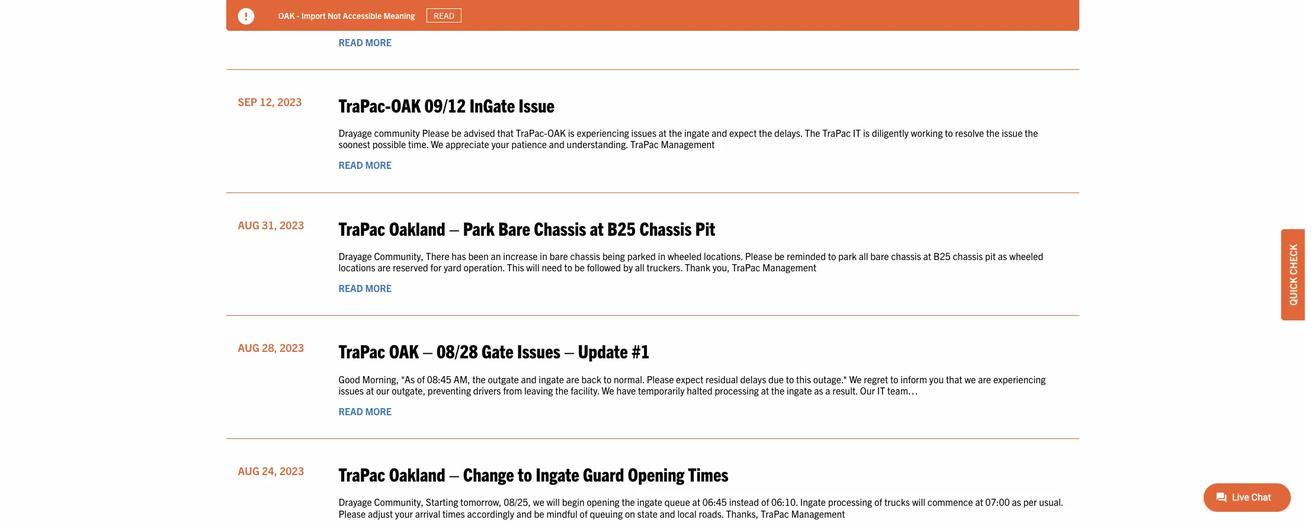 Task type: describe. For each thing, give the bounding box(es) containing it.
read more for trapac oak – 08/28 gate issues – update #1
[[339, 405, 392, 417]]

of left trucks
[[875, 496, 882, 508]]

2023 for trapac oak – 08/28 gate issues – update #1
[[280, 341, 304, 355]]

trapac oak – 08/28 gate issues – update #1 article
[[226, 328, 1079, 439]]

roads.
[[699, 508, 724, 519]]

1 horizontal spatial yang
[[837, 0, 856, 4]]

1 horizontal spatial are
[[566, 373, 579, 385]]

to right regret
[[891, 373, 899, 385]]

trapac-oak 09/12 ingate issue
[[339, 93, 555, 116]]

check
[[1288, 244, 1300, 275]]

1 wheeled from the left
[[668, 250, 702, 262]]

read more for trapac oakland – park bare chassis at b25 chassis pit
[[339, 282, 392, 294]]

a inside drayage community, in response to the ocean shipping reform act, hapag lloyd, hyundai merchant marine (hmm),  and yang ming requested that trapac stop collecting their ocean carrier demurrage effective friday, 06/24/2022. as a result of this, two important changes occurred to trapac.com. last free day for lax, the lfd for hapag, hmm,  and yang ming…
[[574, 4, 579, 16]]

1 bare from the left
[[550, 250, 568, 262]]

not
[[328, 10, 341, 20]]

meaning
[[384, 10, 415, 20]]

06:10.
[[771, 496, 798, 508]]

#1
[[632, 339, 650, 362]]

read more link for trapac-oak 09/12 ingate issue
[[339, 159, 392, 171]]

we inside the drayage community please be advised that trapac-oak is experiencing issues at the ingate and expect the delays. the trapac it is diligently working to resolve the issue the soonest possible time. we appreciate your patience and understanding. trapac management
[[431, 138, 443, 150]]

ocean
[[339, 4, 364, 16]]

queue
[[665, 496, 690, 508]]

08:45
[[427, 373, 452, 385]]

hapag
[[619, 0, 645, 4]]

oak up community
[[391, 93, 421, 116]]

oak - import not accessible meaning
[[278, 10, 415, 20]]

change
[[463, 462, 514, 485]]

am,
[[454, 373, 470, 385]]

of right mindful on the bottom left of page
[[580, 508, 588, 519]]

residual
[[706, 373, 738, 385]]

state
[[637, 508, 658, 519]]

24,
[[262, 464, 277, 478]]

– right issues
[[564, 339, 575, 362]]

have
[[617, 384, 636, 396]]

requested
[[881, 0, 922, 4]]

are inside drayage community, there has been an increase in bare chassis being parked in wheeled locations. please be reminded to park all bare chassis at b25 chassis pit as wheeled locations are reserved for yard operation. this will need to be followed by all truckers. thank you, trapac management
[[378, 261, 391, 273]]

morning,
[[362, 373, 399, 385]]

issue
[[1002, 127, 1023, 139]]

to right occurred
[[771, 4, 779, 16]]

community, inside drayage community, in response to the ocean shipping reform act, hapag lloyd, hyundai merchant marine (hmm),  and yang ming requested that trapac stop collecting their ocean carrier demurrage effective friday, 06/24/2022. as a result of this, two important changes occurred to trapac.com. last free day for lax, the lfd for hapag, hmm,  and yang ming…
[[374, 0, 424, 4]]

trapac up good
[[339, 339, 385, 362]]

as inside good morning, *as of 08:45 am, the outgate and ingate are back to normal. please expect residual delays due to this outage.* we regret to inform you that we are experiencing issues at our outgate, preventing drivers from leaving the facility. we have temporarily halted processing at the ingate as a result. our it team…
[[814, 384, 824, 396]]

diligently
[[872, 127, 909, 139]]

trapac up adjust
[[339, 462, 385, 485]]

drayage community, starting tomorrow, 08/25, we will begin opening the ingate queue at 06:45 instead of 06:10. ingate processing of trucks will commence at 07:00 as per usual. please adjust your arrival times accordingly and be mindful of queuing on state and local roads. thanks, trapac management
[[339, 496, 1063, 519]]

by
[[623, 261, 633, 273]]

drayage for trapac oakland – change to ingate guard opening times
[[339, 496, 372, 508]]

oakland for change
[[389, 462, 445, 485]]

of left 06:10.
[[761, 496, 769, 508]]

0 horizontal spatial trapac-
[[339, 93, 391, 116]]

issues inside the drayage community please be advised that trapac-oak is experiencing issues at the ingate and expect the delays. the trapac it is diligently working to resolve the issue the soonest possible time. we appreciate your patience and understanding. trapac management
[[631, 127, 657, 139]]

read link
[[427, 8, 461, 23]]

processing inside good morning, *as of 08:45 am, the outgate and ingate are back to normal. please expect residual delays due to this outage.* we regret to inform you that we are experiencing issues at our outgate, preventing drivers from leaving the facility. we have temporarily halted processing at the ingate as a result. our it team…
[[715, 384, 759, 396]]

our
[[376, 384, 390, 396]]

pit
[[696, 216, 716, 239]]

of inside good morning, *as of 08:45 am, the outgate and ingate are back to normal. please expect residual delays due to this outage.* we regret to inform you that we are experiencing issues at our outgate, preventing drivers from leaving the facility. we have temporarily halted processing at the ingate as a result. our it team…
[[417, 373, 425, 385]]

to right need
[[564, 261, 572, 273]]

last
[[834, 4, 852, 16]]

experiencing inside good morning, *as of 08:45 am, the outgate and ingate are back to normal. please expect residual delays due to this outage.* we regret to inform you that we are experiencing issues at our outgate, preventing drivers from leaving the facility. we have temporarily halted processing at the ingate as a result. our it team…
[[994, 373, 1046, 385]]

that inside drayage community, in response to the ocean shipping reform act, hapag lloyd, hyundai merchant marine (hmm),  and yang ming requested that trapac stop collecting their ocean carrier demurrage effective friday, 06/24/2022. as a result of this, two important changes occurred to trapac.com. last free day for lax, the lfd for hapag, hmm,  and yang ming…
[[925, 0, 941, 4]]

bare
[[498, 216, 530, 239]]

trapac oakland – park bare chassis at b25 chassis pit
[[339, 216, 716, 239]]

park
[[463, 216, 495, 239]]

that inside good morning, *as of 08:45 am, the outgate and ingate are back to normal. please expect residual delays due to this outage.* we regret to inform you that we are experiencing issues at our outgate, preventing drivers from leaving the facility. we have temporarily halted processing at the ingate as a result. our it team…
[[946, 373, 963, 385]]

trapac oakland – park bare chassis at b25 chassis pit article
[[226, 205, 1079, 316]]

trapac.com.
[[781, 4, 832, 16]]

good morning, *as of 08:45 am, the outgate and ingate are back to normal. please expect residual delays due to this outage.* we regret to inform you that we are experiencing issues at our outgate, preventing drivers from leaving the facility. we have temporarily halted processing at the ingate as a result. our it team…
[[339, 373, 1046, 396]]

oak inside article
[[389, 339, 419, 362]]

locations
[[339, 261, 375, 273]]

patience
[[512, 138, 547, 150]]

12,
[[260, 95, 275, 108]]

increase
[[503, 250, 538, 262]]

ingate inside drayage community, starting tomorrow, 08/25, we will begin opening the ingate queue at 06:45 instead of 06:10. ingate processing of trucks will commence at 07:00 as per usual. please adjust your arrival times accordingly and be mindful of queuing on state and local roads. thanks, trapac management
[[637, 496, 663, 508]]

merchant
[[711, 0, 750, 4]]

be inside the drayage community please be advised that trapac-oak is experiencing issues at the ingate and expect the delays. the trapac it is diligently working to resolve the issue the soonest possible time. we appreciate your patience and understanding. trapac management
[[451, 127, 462, 139]]

the
[[805, 127, 820, 139]]

times
[[443, 508, 465, 519]]

important
[[653, 4, 693, 16]]

aug 24, 2023
[[238, 464, 304, 478]]

community, for trapac oakland – park bare chassis at b25 chassis pit
[[374, 250, 424, 262]]

park
[[839, 250, 857, 262]]

oak left -
[[278, 10, 295, 20]]

2 wheeled from the left
[[1010, 250, 1044, 262]]

of inside drayage community, in response to the ocean shipping reform act, hapag lloyd, hyundai merchant marine (hmm),  and yang ming requested that trapac stop collecting their ocean carrier demurrage effective friday, 06/24/2022. as a result of this, two important changes occurred to trapac.com. last free day for lax, the lfd for hapag, hmm,  and yang ming…
[[607, 4, 615, 16]]

drayage community, in response to the ocean shipping reform act, hapag lloyd, hyundai merchant marine (hmm),  and yang ming requested that trapac stop collecting their ocean carrier demurrage effective friday, 06/24/2022. as a result of this, two important changes occurred to trapac.com. last free day for lax, the lfd for hapag, hmm,  and yang ming…
[[339, 0, 1054, 27]]

starting
[[426, 496, 458, 508]]

drayage inside drayage community, in response to the ocean shipping reform act, hapag lloyd, hyundai merchant marine (hmm),  and yang ming requested that trapac stop collecting their ocean carrier demurrage effective friday, 06/24/2022. as a result of this, two important changes occurred to trapac.com. last free day for lax, the lfd for hapag, hmm,  and yang ming…
[[339, 0, 372, 4]]

local
[[678, 508, 697, 519]]

ingate inside the drayage community please be advised that trapac-oak is experiencing issues at the ingate and expect the delays. the trapac it is diligently working to resolve the issue the soonest possible time. we appreciate your patience and understanding. trapac management
[[684, 127, 710, 139]]

inform
[[901, 373, 927, 385]]

09/12
[[425, 93, 466, 116]]

reminded
[[787, 250, 826, 262]]

for inside drayage community, in response to the ocean shipping reform act, hapag lloyd, hyundai merchant marine (hmm),  and yang ming requested that trapac stop collecting their ocean carrier demurrage effective friday, 06/24/2022. as a result of this, two important changes occurred to trapac.com. last free day for lax, the lfd for hapag, hmm,  and yang ming…
[[963, 4, 974, 16]]

has
[[452, 250, 466, 262]]

08/25,
[[504, 496, 531, 508]]

parked
[[627, 250, 656, 262]]

trapac-oak 09/12 ingate issue article
[[226, 82, 1079, 193]]

result
[[582, 4, 605, 16]]

demurrage
[[395, 4, 439, 16]]

expect for trapac-oak 09/12 ingate issue
[[729, 127, 757, 139]]

your inside the drayage community please be advised that trapac-oak is experiencing issues at the ingate and expect the delays. the trapac it is diligently working to resolve the issue the soonest possible time. we appreciate your patience and understanding. trapac management
[[492, 138, 509, 150]]

shipping
[[530, 0, 565, 4]]

truckers.
[[647, 261, 683, 273]]

this
[[796, 373, 811, 385]]

trucks
[[885, 496, 910, 508]]

from
[[503, 384, 522, 396]]

management inside the drayage community please be advised that trapac-oak is experiencing issues at the ingate and expect the delays. the trapac it is diligently working to resolve the issue the soonest possible time. we appreciate your patience and understanding. trapac management
[[661, 138, 715, 150]]

update
[[578, 339, 628, 362]]

good
[[339, 373, 360, 385]]

marine
[[752, 0, 781, 4]]

act,
[[600, 0, 617, 4]]

read down 'response'
[[434, 10, 454, 21]]

yard
[[444, 261, 462, 273]]

1 read more from the top
[[339, 36, 392, 48]]

accessible
[[343, 10, 382, 20]]

possible
[[373, 138, 406, 150]]

it inside the drayage community please be advised that trapac-oak is experiencing issues at the ingate and expect the delays. the trapac it is diligently working to resolve the issue the soonest possible time. we appreciate your patience and understanding. trapac management
[[853, 127, 861, 139]]

read more link for trapac oak – 08/28 gate issues – update #1
[[339, 405, 392, 417]]

understanding.
[[567, 138, 628, 150]]

for inside drayage community, there has been an increase in bare chassis being parked in wheeled locations. please be reminded to park all bare chassis at b25 chassis pit as wheeled locations are reserved for yard operation. this will need to be followed by all truckers. thank you, trapac management
[[431, 261, 442, 273]]

drivers
[[473, 384, 501, 396]]

the inside drayage community, starting tomorrow, 08/25, we will begin opening the ingate queue at 06:45 instead of 06:10. ingate processing of trucks will commence at 07:00 as per usual. please adjust your arrival times accordingly and be mindful of queuing on state and local roads. thanks, trapac management
[[622, 496, 635, 508]]

trapac up locations
[[339, 216, 385, 239]]

please inside drayage community, starting tomorrow, 08/25, we will begin opening the ingate queue at 06:45 instead of 06:10. ingate processing of trucks will commence at 07:00 as per usual. please adjust your arrival times accordingly and be mindful of queuing on state and local roads. thanks, trapac management
[[339, 508, 366, 519]]

– for change
[[449, 462, 459, 485]]

read for trapac oakland – park bare chassis at b25 chassis pit
[[339, 282, 363, 294]]

read for trapac oak – 08/28 gate issues – update #1
[[339, 405, 363, 417]]

times
[[688, 462, 729, 485]]

expect for trapac oak – 08/28 gate issues – update #1
[[676, 373, 704, 385]]

our
[[860, 384, 875, 396]]

on
[[625, 508, 635, 519]]

ming
[[859, 0, 879, 4]]

there
[[426, 250, 450, 262]]

trapac oak – 08/28 gate issues – update #1
[[339, 339, 650, 362]]

more for trapac oak – 08/28 gate issues – update #1
[[365, 405, 392, 417]]

two
[[636, 4, 651, 16]]

lax,
[[907, 4, 926, 16]]

issues inside good morning, *as of 08:45 am, the outgate and ingate are back to normal. please expect residual delays due to this outage.* we regret to inform you that we are experiencing issues at our outgate, preventing drivers from leaving the facility. we have temporarily halted processing at the ingate as a result. our it team…
[[339, 384, 364, 396]]

being
[[603, 250, 625, 262]]

2 horizontal spatial will
[[912, 496, 926, 508]]

trapac right the
[[823, 127, 851, 139]]

read more for trapac-oak 09/12 ingate issue
[[339, 159, 392, 171]]

aug for trapac oak – 08/28 gate issues – update #1
[[238, 341, 260, 355]]

preventing
[[428, 384, 471, 396]]

1 more from the top
[[365, 36, 392, 48]]

changes
[[696, 4, 730, 16]]



Task type: locate. For each thing, give the bounding box(es) containing it.
more inside the trapac-oak 09/12 ingate issue article
[[365, 159, 392, 171]]

mindful
[[547, 508, 578, 519]]

is right the patience
[[568, 127, 575, 139]]

more for trapac oakland – park bare chassis at b25 chassis pit
[[365, 282, 392, 294]]

need
[[542, 261, 562, 273]]

1 horizontal spatial in
[[658, 250, 666, 262]]

please inside drayage community, there has been an increase in bare chassis being parked in wheeled locations. please be reminded to park all bare chassis at b25 chassis pit as wheeled locations are reserved for yard operation. this will need to be followed by all truckers. thank you, trapac management
[[745, 250, 772, 262]]

it
[[853, 127, 861, 139], [877, 384, 885, 396]]

more down locations
[[365, 282, 392, 294]]

delays
[[740, 373, 766, 385]]

at inside the drayage community please be advised that trapac-oak is experiencing issues at the ingate and expect the delays. the trapac it is diligently working to resolve the issue the soonest possible time. we appreciate your patience and understanding. trapac management
[[659, 127, 667, 139]]

2023 for trapac oakland – change to ingate guard opening times
[[280, 464, 304, 478]]

read more link down our
[[339, 405, 392, 417]]

an
[[491, 250, 501, 262]]

please right locations.
[[745, 250, 772, 262]]

drayage
[[339, 0, 372, 4], [339, 127, 372, 139], [339, 250, 372, 262], [339, 496, 372, 508]]

1 vertical spatial management
[[763, 261, 817, 273]]

trapac- down issue
[[516, 127, 548, 139]]

are left "back"
[[566, 373, 579, 385]]

reform
[[568, 0, 598, 4]]

2 vertical spatial aug
[[238, 464, 260, 478]]

1 is from the left
[[568, 127, 575, 139]]

as inside drayage community, there has been an increase in bare chassis being parked in wheeled locations. please be reminded to park all bare chassis at b25 chassis pit as wheeled locations are reserved for yard operation. this will need to be followed by all truckers. thank you, trapac management
[[998, 250, 1007, 262]]

their
[[1035, 0, 1054, 4]]

community, up 'meaning'
[[374, 0, 424, 4]]

friday,
[[478, 4, 507, 16]]

to inside the drayage community please be advised that trapac-oak is experiencing issues at the ingate and expect the delays. the trapac it is diligently working to resolve the issue the soonest possible time. we appreciate your patience and understanding. trapac management
[[945, 127, 953, 139]]

0 horizontal spatial we
[[431, 138, 443, 150]]

0 vertical spatial your
[[492, 138, 509, 150]]

chassis
[[570, 250, 600, 262], [891, 250, 921, 262], [953, 250, 983, 262]]

advised
[[464, 127, 495, 139]]

management inside drayage community, starting tomorrow, 08/25, we will begin opening the ingate queue at 06:45 instead of 06:10. ingate processing of trucks will commence at 07:00 as per usual. please adjust your arrival times accordingly and be mindful of queuing on state and local roads. thanks, trapac management
[[791, 508, 845, 519]]

2 horizontal spatial chassis
[[953, 250, 983, 262]]

experiencing inside the drayage community please be advised that trapac-oak is experiencing issues at the ingate and expect the delays. the trapac it is diligently working to resolve the issue the soonest possible time. we appreciate your patience and understanding. trapac management
[[577, 127, 629, 139]]

wheeled
[[668, 250, 702, 262], [1010, 250, 1044, 262]]

guard
[[583, 462, 624, 485]]

ocean
[[501, 0, 527, 4]]

be inside drayage community, starting tomorrow, 08/25, we will begin opening the ingate queue at 06:45 instead of 06:10. ingate processing of trucks will commence at 07:00 as per usual. please adjust your arrival times accordingly and be mindful of queuing on state and local roads. thanks, trapac management
[[534, 508, 544, 519]]

4 more from the top
[[365, 405, 392, 417]]

community, left there
[[374, 250, 424, 262]]

0 horizontal spatial chassis
[[570, 250, 600, 262]]

quick check link
[[1282, 229, 1305, 320]]

1 horizontal spatial a
[[826, 384, 831, 396]]

1 horizontal spatial will
[[547, 496, 560, 508]]

1 vertical spatial trapac-
[[516, 127, 548, 139]]

article
[[226, 0, 1079, 70]]

0 horizontal spatial b25
[[608, 216, 636, 239]]

lloyd,
[[648, 0, 672, 4]]

1 aug from the top
[[238, 218, 260, 231]]

0 vertical spatial experiencing
[[577, 127, 629, 139]]

article containing drayage community, in response to the ocean shipping reform act, hapag lloyd, hyundai merchant marine (hmm),  and yang ming requested that trapac stop collecting their ocean carrier demurrage effective friday, 06/24/2022. as a result of this, two important changes occurred to trapac.com. last free day for lax, the lfd for hapag, hmm,  and yang ming…
[[226, 0, 1079, 70]]

community, left the starting
[[374, 496, 424, 508]]

0 horizontal spatial as
[[814, 384, 824, 396]]

community
[[374, 127, 420, 139]]

read inside the trapac-oak 09/12 ingate issue article
[[339, 159, 363, 171]]

ingate
[[536, 462, 579, 485], [800, 496, 826, 508]]

0 horizontal spatial processing
[[715, 384, 759, 396]]

back
[[582, 373, 601, 385]]

4 read more from the top
[[339, 405, 392, 417]]

0 horizontal spatial bare
[[550, 250, 568, 262]]

issues left our
[[339, 384, 364, 396]]

wheeled down pit
[[668, 250, 702, 262]]

1 vertical spatial issues
[[339, 384, 364, 396]]

read more
[[339, 36, 392, 48], [339, 159, 392, 171], [339, 282, 392, 294], [339, 405, 392, 417]]

to left 'this'
[[786, 373, 794, 385]]

locations.
[[704, 250, 743, 262]]

drayage inside drayage community, starting tomorrow, 08/25, we will begin opening the ingate queue at 06:45 instead of 06:10. ingate processing of trucks will commence at 07:00 as per usual. please adjust your arrival times accordingly and be mindful of queuing on state and local roads. thanks, trapac management
[[339, 496, 372, 508]]

2023 for trapac oakland – park bare chassis at b25 chassis pit
[[280, 218, 304, 231]]

oak up *as
[[389, 339, 419, 362]]

your left the patience
[[492, 138, 509, 150]]

0 horizontal spatial chassis
[[534, 216, 586, 239]]

community, for trapac oakland – change to ingate guard opening times
[[374, 496, 424, 508]]

read more inside trapac oak – 08/28 gate issues – update #1 article
[[339, 405, 392, 417]]

b25 inside drayage community, there has been an increase in bare chassis being parked in wheeled locations. please be reminded to park all bare chassis at b25 chassis pit as wheeled locations are reserved for yard operation. this will need to be followed by all truckers. thank you, trapac management
[[934, 250, 951, 262]]

please down 09/12
[[422, 127, 449, 139]]

lfd
[[944, 4, 961, 16]]

2 read more link from the top
[[339, 159, 392, 171]]

2 aug from the top
[[238, 341, 260, 355]]

are left reserved
[[378, 261, 391, 273]]

2 vertical spatial that
[[946, 373, 963, 385]]

that left lfd
[[925, 0, 941, 4]]

1 horizontal spatial is
[[863, 127, 870, 139]]

chassis left being
[[570, 250, 600, 262]]

read inside trapac oak – 08/28 gate issues – update #1 article
[[339, 405, 363, 417]]

your inside drayage community, starting tomorrow, 08/25, we will begin opening the ingate queue at 06:45 instead of 06:10. ingate processing of trucks will commence at 07:00 as per usual. please adjust your arrival times accordingly and be mindful of queuing on state and local roads. thanks, trapac management
[[395, 508, 413, 519]]

0 vertical spatial for
[[963, 4, 974, 16]]

read more link inside the trapac-oak 09/12 ingate issue article
[[339, 159, 392, 171]]

we inside drayage community, starting tomorrow, 08/25, we will begin opening the ingate queue at 06:45 instead of 06:10. ingate processing of trucks will commence at 07:00 as per usual. please adjust your arrival times accordingly and be mindful of queuing on state and local roads. thanks, trapac management
[[533, 496, 545, 508]]

oakland up the starting
[[389, 462, 445, 485]]

drayage inside the drayage community please be advised that trapac-oak is experiencing issues at the ingate and expect the delays. the trapac it is diligently working to resolve the issue the soonest possible time. we appreciate your patience and understanding. trapac management
[[339, 127, 372, 139]]

– for park
[[449, 216, 459, 239]]

ingate right 06:10.
[[800, 496, 826, 508]]

3 community, from the top
[[374, 496, 424, 508]]

0 horizontal spatial are
[[378, 261, 391, 273]]

0 horizontal spatial your
[[395, 508, 413, 519]]

0 horizontal spatial it
[[853, 127, 861, 139]]

read more link down soonest
[[339, 159, 392, 171]]

2023 inside trapac oak – 08/28 gate issues – update #1 article
[[280, 341, 304, 355]]

at inside drayage community, there has been an increase in bare chassis being parked in wheeled locations. please be reminded to park all bare chassis at b25 chassis pit as wheeled locations are reserved for yard operation. this will need to be followed by all truckers. thank you, trapac management
[[924, 250, 932, 262]]

1 read more link from the top
[[339, 36, 392, 48]]

expect inside the drayage community please be advised that trapac-oak is experiencing issues at the ingate and expect the delays. the trapac it is diligently working to resolve the issue the soonest possible time. we appreciate your patience and understanding. trapac management
[[729, 127, 757, 139]]

3 aug from the top
[[238, 464, 260, 478]]

2 horizontal spatial are
[[978, 373, 991, 385]]

a left "result."
[[826, 384, 831, 396]]

0 horizontal spatial will
[[526, 261, 540, 273]]

1 vertical spatial for
[[431, 261, 442, 273]]

2 in from the left
[[658, 250, 666, 262]]

trapac right the thanks,
[[761, 508, 789, 519]]

expect left delays.
[[729, 127, 757, 139]]

0 vertical spatial b25
[[608, 216, 636, 239]]

oakland up there
[[389, 216, 445, 239]]

read for trapac-oak 09/12 ingate issue
[[339, 159, 363, 171]]

occurred
[[732, 4, 769, 16]]

2 community, from the top
[[374, 250, 424, 262]]

management inside drayage community, there has been an increase in bare chassis being parked in wheeled locations. please be reminded to park all bare chassis at b25 chassis pit as wheeled locations are reserved for yard operation. this will need to be followed by all truckers. thank you, trapac management
[[763, 261, 817, 273]]

2023 right 24,
[[280, 464, 304, 478]]

followed
[[587, 261, 621, 273]]

0 vertical spatial community,
[[374, 0, 424, 4]]

be left "reminded"
[[775, 250, 785, 262]]

0 horizontal spatial wheeled
[[668, 250, 702, 262]]

chassis up need
[[534, 216, 586, 239]]

this,
[[617, 4, 634, 16]]

are
[[378, 261, 391, 273], [566, 373, 579, 385], [978, 373, 991, 385]]

1 horizontal spatial it
[[877, 384, 885, 396]]

trapac oakland – change to ingate guard opening times article
[[226, 451, 1079, 526]]

1 vertical spatial community,
[[374, 250, 424, 262]]

usual.
[[1039, 496, 1063, 508]]

trapac inside drayage community, starting tomorrow, 08/25, we will begin opening the ingate queue at 06:45 instead of 06:10. ingate processing of trucks will commence at 07:00 as per usual. please adjust your arrival times accordingly and be mindful of queuing on state and local roads. thanks, trapac management
[[761, 508, 789, 519]]

1 horizontal spatial that
[[925, 0, 941, 4]]

2 horizontal spatial we
[[849, 373, 862, 385]]

instead
[[729, 496, 759, 508]]

1 vertical spatial it
[[877, 384, 885, 396]]

as inside drayage community, starting tomorrow, 08/25, we will begin opening the ingate queue at 06:45 instead of 06:10. ingate processing of trucks will commence at 07:00 as per usual. please adjust your arrival times accordingly and be mindful of queuing on state and local roads. thanks, trapac management
[[1012, 496, 1021, 508]]

oakland for park
[[389, 216, 445, 239]]

expect left 'residual'
[[676, 373, 704, 385]]

1 in from the left
[[540, 250, 548, 262]]

– up the starting
[[449, 462, 459, 485]]

trapac-
[[339, 93, 391, 116], [516, 127, 548, 139]]

read more down locations
[[339, 282, 392, 294]]

1 horizontal spatial all
[[859, 250, 869, 262]]

appreciate
[[446, 138, 489, 150]]

aug inside trapac oakland – change to ingate guard opening times article
[[238, 464, 260, 478]]

1 horizontal spatial expect
[[729, 127, 757, 139]]

07:00
[[986, 496, 1010, 508]]

1 horizontal spatial b25
[[934, 250, 951, 262]]

working
[[911, 127, 943, 139]]

2 chassis from the left
[[891, 250, 921, 262]]

trapac right 'understanding.'
[[630, 138, 659, 150]]

1 horizontal spatial issues
[[631, 127, 657, 139]]

1 horizontal spatial experiencing
[[994, 373, 1046, 385]]

aug 31, 2023
[[238, 218, 304, 231]]

1 horizontal spatial we
[[602, 384, 614, 396]]

trapac left stop
[[943, 0, 972, 4]]

sep
[[238, 95, 257, 108]]

response
[[436, 0, 473, 4]]

in
[[426, 0, 434, 4]]

1 horizontal spatial your
[[492, 138, 509, 150]]

3 more from the top
[[365, 282, 392, 294]]

read down good
[[339, 405, 363, 417]]

1 vertical spatial yang
[[339, 15, 358, 27]]

1 horizontal spatial chassis
[[640, 216, 692, 239]]

2 drayage from the top
[[339, 127, 372, 139]]

1 oakland from the top
[[389, 216, 445, 239]]

1 drayage from the top
[[339, 0, 372, 4]]

issue
[[519, 93, 555, 116]]

0 horizontal spatial all
[[635, 261, 645, 273]]

1 vertical spatial a
[[826, 384, 831, 396]]

0 horizontal spatial expect
[[676, 373, 704, 385]]

1 horizontal spatial bare
[[871, 250, 889, 262]]

0 vertical spatial as
[[998, 250, 1007, 262]]

collecting
[[994, 0, 1033, 4]]

1 vertical spatial b25
[[934, 250, 951, 262]]

been
[[468, 250, 489, 262]]

stop
[[974, 0, 991, 4]]

processing inside drayage community, starting tomorrow, 08/25, we will begin opening the ingate queue at 06:45 instead of 06:10. ingate processing of trucks will commence at 07:00 as per usual. please adjust your arrival times accordingly and be mindful of queuing on state and local roads. thanks, trapac management
[[828, 496, 872, 508]]

to right 'response'
[[475, 0, 483, 4]]

we left regret
[[849, 373, 862, 385]]

read more link down ming…
[[339, 36, 392, 48]]

0 vertical spatial oakland
[[389, 216, 445, 239]]

you,
[[713, 261, 730, 273]]

0 horizontal spatial that
[[497, 127, 514, 139]]

solid image
[[238, 8, 255, 25]]

all
[[859, 250, 869, 262], [635, 261, 645, 273]]

we
[[965, 373, 976, 385], [533, 496, 545, 508]]

2 is from the left
[[863, 127, 870, 139]]

0 horizontal spatial issues
[[339, 384, 364, 396]]

1 horizontal spatial we
[[965, 373, 976, 385]]

please inside good morning, *as of 08:45 am, the outgate and ingate are back to normal. please expect residual delays due to this outage.* we regret to inform you that we are experiencing issues at our outgate, preventing drivers from leaving the facility. we have temporarily halted processing at the ingate as a result. our it team…
[[647, 373, 674, 385]]

we right you
[[965, 373, 976, 385]]

community, inside drayage community, starting tomorrow, 08/25, we will begin opening the ingate queue at 06:45 instead of 06:10. ingate processing of trucks will commence at 07:00 as per usual. please adjust your arrival times accordingly and be mindful of queuing on state and local roads. thanks, trapac management
[[374, 496, 424, 508]]

0 vertical spatial trapac-
[[339, 93, 391, 116]]

read down locations
[[339, 282, 363, 294]]

2 oakland from the top
[[389, 462, 445, 485]]

will left begin
[[547, 496, 560, 508]]

that inside the drayage community please be advised that trapac-oak is experiencing issues at the ingate and expect the delays. the trapac it is diligently working to resolve the issue the soonest possible time. we appreciate your patience and understanding. trapac management
[[497, 127, 514, 139]]

ingate up begin
[[536, 462, 579, 485]]

wheeled right pit
[[1010, 250, 1044, 262]]

temporarily
[[638, 384, 685, 396]]

this
[[507, 261, 524, 273]]

it inside good morning, *as of 08:45 am, the outgate and ingate are back to normal. please expect residual delays due to this outage.* we regret to inform you that we are experiencing issues at our outgate, preventing drivers from leaving the facility. we have temporarily halted processing at the ingate as a result. our it team…
[[877, 384, 885, 396]]

1 horizontal spatial ingate
[[800, 496, 826, 508]]

more down our
[[365, 405, 392, 417]]

1 vertical spatial ingate
[[800, 496, 826, 508]]

more inside trapac oak – 08/28 gate issues – update #1 article
[[365, 405, 392, 417]]

for right lfd
[[963, 4, 974, 16]]

in
[[540, 250, 548, 262], [658, 250, 666, 262]]

oak inside the drayage community please be advised that trapac-oak is experiencing issues at the ingate and expect the delays. the trapac it is diligently working to resolve the issue the soonest possible time. we appreciate your patience and understanding. trapac management
[[548, 127, 566, 139]]

processing left trucks
[[828, 496, 872, 508]]

0 horizontal spatial we
[[533, 496, 545, 508]]

read more link inside trapac oak – 08/28 gate issues – update #1 article
[[339, 405, 392, 417]]

bare right park
[[871, 250, 889, 262]]

read more link down locations
[[339, 282, 392, 294]]

1 horizontal spatial chassis
[[891, 250, 921, 262]]

0 vertical spatial yang
[[837, 0, 856, 4]]

4 read more link from the top
[[339, 405, 392, 417]]

please left adjust
[[339, 508, 366, 519]]

chassis right park
[[891, 250, 921, 262]]

28,
[[262, 341, 277, 355]]

quick check
[[1288, 244, 1300, 306]]

read
[[434, 10, 454, 21], [339, 36, 363, 48], [339, 159, 363, 171], [339, 282, 363, 294], [339, 405, 363, 417]]

community, inside drayage community, there has been an increase in bare chassis being parked in wheeled locations. please be reminded to park all bare chassis at b25 chassis pit as wheeled locations are reserved for yard operation. this will need to be followed by all truckers. thank you, trapac management
[[374, 250, 424, 262]]

as left "per"
[[1012, 496, 1021, 508]]

will inside drayage community, there has been an increase in bare chassis being parked in wheeled locations. please be reminded to park all bare chassis at b25 chassis pit as wheeled locations are reserved for yard operation. this will need to be followed by all truckers. thank you, trapac management
[[526, 261, 540, 273]]

3 read more from the top
[[339, 282, 392, 294]]

1 community, from the top
[[374, 0, 424, 4]]

*as
[[401, 373, 415, 385]]

1 vertical spatial aug
[[238, 341, 260, 355]]

be left followed
[[575, 261, 585, 273]]

2 vertical spatial management
[[791, 508, 845, 519]]

1 vertical spatial as
[[814, 384, 824, 396]]

1 vertical spatial experiencing
[[994, 373, 1046, 385]]

3 read more link from the top
[[339, 282, 392, 294]]

chassis up parked
[[640, 216, 692, 239]]

2 read more from the top
[[339, 159, 392, 171]]

0 horizontal spatial for
[[431, 261, 442, 273]]

aug inside trapac oak – 08/28 gate issues – update #1 article
[[238, 341, 260, 355]]

08/28
[[437, 339, 478, 362]]

please inside the drayage community please be advised that trapac-oak is experiencing issues at the ingate and expect the delays. the trapac it is diligently working to resolve the issue the soonest possible time. we appreciate your patience and understanding. trapac management
[[422, 127, 449, 139]]

of left this,
[[607, 4, 615, 16]]

0 vertical spatial that
[[925, 0, 941, 4]]

2023 inside the trapac-oak 09/12 ingate issue article
[[277, 95, 302, 108]]

0 horizontal spatial a
[[574, 4, 579, 16]]

1 vertical spatial expect
[[676, 373, 704, 385]]

aug inside trapac oakland – park bare chassis at b25 chassis pit article
[[238, 218, 260, 231]]

a inside good morning, *as of 08:45 am, the outgate and ingate are back to normal. please expect residual delays due to this outage.* we regret to inform you that we are experiencing issues at our outgate, preventing drivers from leaving the facility. we have temporarily halted processing at the ingate as a result. our it team…
[[826, 384, 831, 396]]

be left advised
[[451, 127, 462, 139]]

read down soonest
[[339, 159, 363, 171]]

2 horizontal spatial as
[[1012, 496, 1021, 508]]

sep 12, 2023
[[238, 95, 302, 108]]

0 vertical spatial we
[[965, 373, 976, 385]]

31,
[[262, 218, 277, 231]]

read more inside trapac oakland – park bare chassis at b25 chassis pit article
[[339, 282, 392, 294]]

your right adjust
[[395, 508, 413, 519]]

trapac- up soonest
[[339, 93, 391, 116]]

1 horizontal spatial trapac-
[[516, 127, 548, 139]]

trapac inside drayage community, in response to the ocean shipping reform act, hapag lloyd, hyundai merchant marine (hmm),  and yang ming requested that trapac stop collecting their ocean carrier demurrage effective friday, 06/24/2022. as a result of this, two important changes occurred to trapac.com. last free day for lax, the lfd for hapag, hmm,  and yang ming…
[[943, 0, 972, 4]]

more down possible
[[365, 159, 392, 171]]

and inside good morning, *as of 08:45 am, the outgate and ingate are back to normal. please expect residual delays due to this outage.* we regret to inform you that we are experiencing issues at our outgate, preventing drivers from leaving the facility. we have temporarily halted processing at the ingate as a result. our it team…
[[521, 373, 537, 385]]

2023 inside trapac oakland – change to ingate guard opening times article
[[280, 464, 304, 478]]

please right normal.
[[647, 373, 674, 385]]

read more inside the trapac-oak 09/12 ingate issue article
[[339, 159, 392, 171]]

be
[[451, 127, 462, 139], [775, 250, 785, 262], [575, 261, 585, 273], [534, 508, 544, 519]]

drayage for trapac-oak 09/12 ingate issue
[[339, 127, 372, 139]]

processing right halted
[[715, 384, 759, 396]]

aug left 24,
[[238, 464, 260, 478]]

oak right the patience
[[548, 127, 566, 139]]

1 horizontal spatial as
[[998, 250, 1007, 262]]

outgate
[[488, 373, 519, 385]]

we left have
[[602, 384, 614, 396]]

issues right 'understanding.'
[[631, 127, 657, 139]]

2023 for trapac-oak 09/12 ingate issue
[[277, 95, 302, 108]]

expect inside good morning, *as of 08:45 am, the outgate and ingate are back to normal. please expect residual delays due to this outage.* we regret to inform you that we are experiencing issues at our outgate, preventing drivers from leaving the facility. we have temporarily halted processing at the ingate as a result. our it team…
[[676, 373, 704, 385]]

that right advised
[[497, 127, 514, 139]]

in right "increase"
[[540, 250, 548, 262]]

3 chassis from the left
[[953, 250, 983, 262]]

adjust
[[368, 508, 393, 519]]

2023 right 12,
[[277, 95, 302, 108]]

halted
[[687, 384, 713, 396]]

0 vertical spatial it
[[853, 127, 861, 139]]

more inside trapac oakland – park bare chassis at b25 chassis pit article
[[365, 282, 392, 294]]

1 vertical spatial oakland
[[389, 462, 445, 485]]

trapac oakland – change to ingate guard opening times
[[339, 462, 729, 485]]

of right *as
[[417, 373, 425, 385]]

0 vertical spatial ingate
[[536, 462, 579, 485]]

– left 08/28
[[423, 339, 433, 362]]

facility.
[[571, 384, 600, 396]]

0 vertical spatial issues
[[631, 127, 657, 139]]

drayage inside drayage community, there has been an increase in bare chassis being parked in wheeled locations. please be reminded to park all bare chassis at b25 chassis pit as wheeled locations are reserved for yard operation. this will need to be followed by all truckers. thank you, trapac management
[[339, 250, 372, 262]]

1 vertical spatial your
[[395, 508, 413, 519]]

aug for trapac oakland – park bare chassis at b25 chassis pit
[[238, 218, 260, 231]]

to left resolve
[[945, 127, 953, 139]]

1 vertical spatial processing
[[828, 496, 872, 508]]

drayage for trapac oakland – park bare chassis at b25 chassis pit
[[339, 250, 372, 262]]

0 horizontal spatial is
[[568, 127, 575, 139]]

due
[[769, 373, 784, 385]]

trapac- inside the drayage community please be advised that trapac-oak is experiencing issues at the ingate and expect the delays. the trapac it is diligently working to resolve the issue the soonest possible time. we appreciate your patience and understanding. trapac management
[[516, 127, 548, 139]]

import
[[301, 10, 326, 20]]

at
[[659, 127, 667, 139], [590, 216, 604, 239], [924, 250, 932, 262], [366, 384, 374, 396], [761, 384, 769, 396], [692, 496, 700, 508], [975, 496, 983, 508]]

1 vertical spatial that
[[497, 127, 514, 139]]

all right park
[[859, 250, 869, 262]]

read more link inside trapac oakland – park bare chassis at b25 chassis pit article
[[339, 282, 392, 294]]

arrival
[[415, 508, 440, 519]]

4 drayage from the top
[[339, 496, 372, 508]]

0 horizontal spatial in
[[540, 250, 548, 262]]

1 chassis from the left
[[570, 250, 600, 262]]

1 horizontal spatial for
[[963, 4, 974, 16]]

more down ming…
[[365, 36, 392, 48]]

read inside article
[[339, 36, 363, 48]]

0 vertical spatial processing
[[715, 384, 759, 396]]

2 more from the top
[[365, 159, 392, 171]]

2 vertical spatial community,
[[374, 496, 424, 508]]

will
[[526, 261, 540, 273], [547, 496, 560, 508], [912, 496, 926, 508]]

0 horizontal spatial ingate
[[536, 462, 579, 485]]

to left park
[[828, 250, 836, 262]]

aug left 31,
[[238, 218, 260, 231]]

ingate inside drayage community, starting tomorrow, 08/25, we will begin opening the ingate queue at 06:45 instead of 06:10. ingate processing of trucks will commence at 07:00 as per usual. please adjust your arrival times accordingly and be mindful of queuing on state and local roads. thanks, trapac management
[[800, 496, 826, 508]]

will right 'this'
[[526, 261, 540, 273]]

we inside good morning, *as of 08:45 am, the outgate and ingate are back to normal. please expect residual delays due to this outage.* we regret to inform you that we are experiencing issues at our outgate, preventing drivers from leaving the facility. we have temporarily halted processing at the ingate as a result. our it team…
[[965, 373, 976, 385]]

we right time.
[[431, 138, 443, 150]]

2 horizontal spatial that
[[946, 373, 963, 385]]

oak
[[278, 10, 295, 20], [391, 93, 421, 116], [548, 127, 566, 139], [389, 339, 419, 362]]

–
[[449, 216, 459, 239], [423, 339, 433, 362], [564, 339, 575, 362], [449, 462, 459, 485]]

aug left 28, on the bottom left
[[238, 341, 260, 355]]

operation.
[[464, 261, 505, 273]]

begin
[[562, 496, 585, 508]]

thanks,
[[726, 508, 759, 519]]

– for 08/28
[[423, 339, 433, 362]]

2 vertical spatial as
[[1012, 496, 1021, 508]]

1 vertical spatial we
[[533, 496, 545, 508]]

read down oak - import not accessible meaning
[[339, 36, 363, 48]]

read more down our
[[339, 405, 392, 417]]

resolve
[[955, 127, 984, 139]]

read inside trapac oakland – park bare chassis at b25 chassis pit article
[[339, 282, 363, 294]]

as right 'this'
[[814, 384, 824, 396]]

2 bare from the left
[[871, 250, 889, 262]]

it right our at right
[[877, 384, 885, 396]]

0 vertical spatial management
[[661, 138, 715, 150]]

commence
[[928, 496, 973, 508]]

chassis
[[534, 216, 586, 239], [640, 216, 692, 239]]

soonest
[[339, 138, 370, 150]]

aug for trapac oakland – change to ingate guard opening times
[[238, 464, 260, 478]]

read more down ming…
[[339, 36, 392, 48]]

06:45
[[703, 496, 727, 508]]

thank
[[685, 261, 711, 273]]

0 vertical spatial aug
[[238, 218, 260, 231]]

2 chassis from the left
[[640, 216, 692, 239]]

yang left ming…
[[339, 15, 358, 27]]

quick
[[1288, 277, 1300, 306]]

trapac
[[943, 0, 972, 4], [823, 127, 851, 139], [630, 138, 659, 150], [339, 216, 385, 239], [732, 261, 761, 273], [339, 339, 385, 362], [339, 462, 385, 485], [761, 508, 789, 519]]

reserved
[[393, 261, 428, 273]]

be left mindful on the bottom left of page
[[534, 508, 544, 519]]

3 drayage from the top
[[339, 250, 372, 262]]

drayage community please be advised that trapac-oak is experiencing issues at the ingate and expect the delays. the trapac it is diligently working to resolve the issue the soonest possible time. we appreciate your patience and understanding. trapac management
[[339, 127, 1038, 150]]

more for trapac-oak 09/12 ingate issue
[[365, 159, 392, 171]]

to right "back"
[[604, 373, 612, 385]]

read more link for trapac oakland – park bare chassis at b25 chassis pit
[[339, 282, 392, 294]]

b25 left pit
[[934, 250, 951, 262]]

as right pit
[[998, 250, 1007, 262]]

1 horizontal spatial wheeled
[[1010, 250, 1044, 262]]

1 horizontal spatial processing
[[828, 496, 872, 508]]

0 horizontal spatial experiencing
[[577, 127, 629, 139]]

0 vertical spatial a
[[574, 4, 579, 16]]

2023 inside trapac oakland – park bare chassis at b25 chassis pit article
[[280, 218, 304, 231]]

normal.
[[614, 373, 645, 385]]

to up 08/25,
[[518, 462, 532, 485]]

0 horizontal spatial yang
[[339, 15, 358, 27]]

0 vertical spatial expect
[[729, 127, 757, 139]]

trapac inside drayage community, there has been an increase in bare chassis being parked in wheeled locations. please be reminded to park all bare chassis at b25 chassis pit as wheeled locations are reserved for yard operation. this will need to be followed by all truckers. thank you, trapac management
[[732, 261, 761, 273]]

2023 right 28, on the bottom left
[[280, 341, 304, 355]]

1 chassis from the left
[[534, 216, 586, 239]]



Task type: vqa. For each thing, say whether or not it's contained in the screenshot.
your
yes



